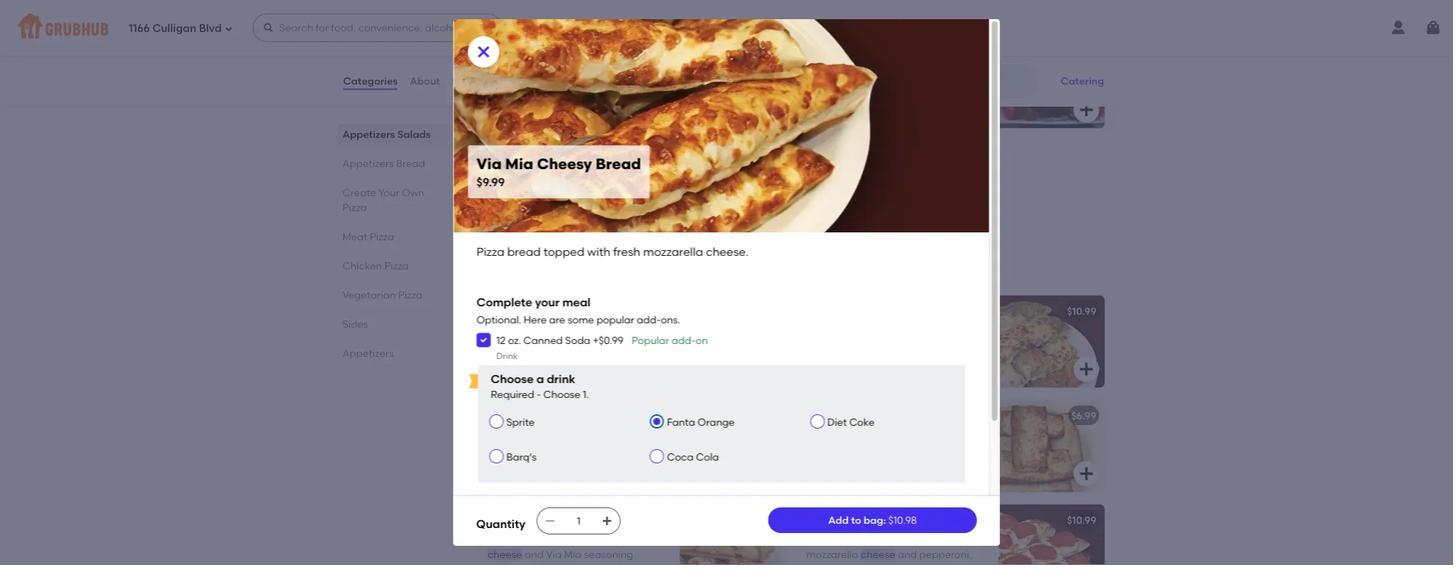 Task type: describe. For each thing, give the bounding box(es) containing it.
, artichoke hearts, olives, cucumber, pepperoncini and carrots.
[[806, 66, 973, 107]]

pizza inside "pizza bread dusted with via mia feta cheese and via mia seasoning."
[[488, 535, 512, 547]]

pizza bread dusted with via mia feta cheese and via mia seasoning.
[[488, 535, 662, 561]]

coca
[[667, 451, 693, 464]]

jalapeno sticks
[[488, 410, 566, 422]]

$10.99 for pizza bread topped with fresh mozzarella
[[1067, 515, 1096, 527]]

pepperoni
[[806, 515, 857, 527]]

and inside , olives, pepperoncini and carrots.
[[626, 80, 645, 93]]

appetizers for bread
[[342, 157, 394, 169]]

0 vertical spatial fresh
[[613, 245, 640, 259]]

onion,
[[614, 171, 643, 183]]

a
[[536, 372, 544, 386]]

oz.
[[508, 334, 521, 346]]

carrots. inside , olives, pepperoncini and carrots.
[[488, 95, 524, 107]]

1 vertical spatial .
[[577, 340, 579, 352]]

via for via mia chef salad
[[488, 46, 504, 58]]

cheese and pepperoni.
[[861, 549, 972, 561]]

+
[[592, 334, 598, 346]]

lettuce, inside lettuce, cherry tomatoes, onion, olives, cucumber, artichoke hearts, carrots, pepperoncini and feta .
[[488, 171, 527, 183]]

ons.
[[660, 314, 680, 326]]

mozzarella down the 'optional.'
[[488, 340, 540, 352]]

$9.99 for lettuce, ham, cucumber, tomatoes,
[[753, 46, 778, 58]]

drink
[[546, 372, 575, 386]]

hearts, inside lettuce, cherry tomatoes, onion, olives, cucumber, artichoke hearts, carrots, pepperoncini and feta .
[[621, 185, 655, 197]]

via mia chef salad image
[[680, 36, 786, 129]]

cheesy for via mia cheesy bread $9.99
[[537, 155, 592, 173]]

1 horizontal spatial add-
[[671, 334, 695, 346]]

mia for via mia garden salad
[[825, 46, 843, 58]]

1166
[[129, 22, 150, 35]]

meat
[[342, 230, 367, 243]]

garden
[[845, 46, 882, 58]]

dusted
[[546, 535, 579, 547]]

canned
[[523, 334, 562, 346]]

complete your meal optional. here are some popular add-ons.
[[476, 295, 680, 326]]

appetizers for salads
[[342, 128, 395, 140]]

salad for cucumber,
[[553, 46, 581, 58]]

cheese.
[[705, 245, 748, 259]]

svg image inside main navigation navigation
[[263, 22, 274, 33]]

lettuce, for lettuce, ham, cucumber, tomatoes,
[[488, 66, 527, 78]]

cucumber, inside the , artichoke hearts, olives, cucumber, pepperoncini and carrots.
[[922, 80, 973, 93]]

popular add-on
[[631, 334, 707, 346]]

$6.99
[[1071, 410, 1096, 422]]

Input item quantity number field
[[563, 509, 594, 534]]

$10.98
[[888, 514, 917, 527]]

. inside lettuce, cherry tomatoes, onion, olives, cucumber, artichoke hearts, carrots, pepperoncini and feta .
[[522, 214, 525, 226]]

drink
[[496, 351, 517, 361]]

pizza up 'sides' tab
[[398, 289, 423, 301]]

pizza inside create your own pizza
[[342, 201, 367, 213]]

$8.99
[[1071, 46, 1096, 58]]

sliced
[[546, 445, 574, 457]]

vegetarian
[[342, 289, 396, 301]]

chicken pizza
[[342, 260, 409, 272]]

bread for via mia cheesy bread
[[565, 305, 595, 318]]

cheese .
[[542, 340, 579, 352]]

via mia greek bread
[[488, 515, 588, 527]]

hearts, inside the , artichoke hearts, olives, cucumber, pepperoncini and carrots.
[[854, 80, 888, 93]]

diet coke
[[827, 416, 874, 428]]

, for carrots.
[[522, 80, 525, 93]]

loaf
[[823, 430, 841, 442]]

mozzarella down pepperoni
[[806, 549, 858, 561]]

cheese inside "pizza bread dusted with via mia feta cheese and via mia seasoning."
[[488, 549, 522, 561]]

feta inside lettuce, cherry tomatoes, onion, olives, cucumber, artichoke hearts, carrots, pepperoncini and feta .
[[615, 199, 635, 211]]

sticks for pepperoni sticks
[[859, 515, 888, 527]]

fanta
[[667, 416, 695, 428]]

chef
[[527, 46, 550, 58]]

add
[[828, 514, 849, 527]]

create your own pizza
[[342, 186, 424, 213]]

vegetarian pizza tab
[[342, 287, 442, 302]]

mia for via mia greek salad
[[506, 150, 524, 162]]

cheese inside pizza bread, topped with mozarella cheese and sliced jalapeno peppers.
[[488, 445, 522, 457]]

french
[[844, 430, 877, 442]]

popular
[[631, 334, 669, 346]]

12 oz. canned soda + $0.99
[[496, 334, 623, 346]]

via mia pesto bread image
[[998, 296, 1105, 388]]

add- inside the complete your meal optional. here are some popular add-ons.
[[636, 314, 660, 326]]

bread for via mia greek bread
[[558, 515, 588, 527]]

pizza bread topped with fresh mozzarella for cheese .
[[488, 326, 630, 352]]

lettuce, ham, cucumber, tomatoes, cheese
[[488, 66, 660, 93]]

pizza down carrots,
[[476, 245, 504, 259]]

via for via mia greek bread
[[488, 515, 504, 527]]

to
[[851, 514, 861, 527]]

lettuce, tomatoes, cheese
[[806, 66, 934, 78]]

salad for cheese
[[885, 46, 913, 58]]

spices,
[[897, 445, 930, 457]]

pizza bread topped with fresh mozzarella cheese.
[[476, 245, 748, 259]]

via mia chef salad
[[488, 46, 581, 58]]

and inside the , artichoke hearts, olives, cucumber, pepperoncini and carrots.
[[873, 95, 892, 107]]

bread inside "pizza bread dusted with via mia feta cheese and via mia seasoning."
[[514, 535, 543, 547]]

and inside "pizza bread dusted with via mia feta cheese and via mia seasoning."
[[525, 549, 544, 561]]

carrots,
[[488, 199, 525, 211]]

pizza up drink
[[488, 326, 512, 338]]

pepperoni.
[[919, 549, 972, 561]]

reviews
[[452, 75, 492, 87]]

topped up cheese .
[[546, 326, 581, 338]]

mia for via mia cheesy bread
[[506, 305, 524, 318]]

pizza bread topped with fresh mozzarella for cheese and pepperoni.
[[806, 535, 949, 561]]

create
[[342, 186, 376, 198]]

$10.99 inside button
[[1067, 305, 1096, 318]]

topped inside pizza bread, topped with mozarella cheese and sliced jalapeno peppers.
[[548, 430, 584, 442]]

optional.
[[476, 314, 521, 326]]

and inside pizza bread, topped with mozarella cheese and sliced jalapeno peppers.
[[525, 445, 544, 457]]

via for via mia garden salad
[[806, 46, 822, 58]]

with inside "pizza bread dusted with via mia feta cheese and via mia seasoning."
[[582, 535, 602, 547]]

and inside lettuce, cherry tomatoes, onion, olives, cucumber, artichoke hearts, carrots, pepperoncini and feta .
[[594, 199, 613, 211]]

orange
[[697, 416, 734, 428]]

bread inside 'tab'
[[396, 157, 425, 169]]

meat pizza tab
[[342, 229, 442, 244]]

lettuce, for lettuce, tomatoes,
[[806, 66, 846, 78]]

blvd
[[199, 22, 222, 35]]

12
[[496, 334, 505, 346]]

sprite
[[506, 416, 534, 428]]

lettuce, cherry tomatoes, onion, olives, cucumber, artichoke hearts, carrots, pepperoncini and feta .
[[488, 171, 655, 226]]

appetizers salads tab
[[342, 127, 442, 142]]

carrots. inside the , artichoke hearts, olives, cucumber, pepperoncini and carrots.
[[894, 95, 931, 107]]

pepperoni sticks
[[806, 515, 888, 527]]

1166 culligan blvd
[[129, 22, 222, 35]]

via mia cheesy bread $9.99
[[476, 155, 641, 189]]

coca cola
[[667, 451, 719, 464]]

via mia greek salad
[[488, 150, 587, 162]]

1/2
[[806, 430, 820, 442]]

chicken pizza tab
[[342, 258, 442, 273]]

here
[[523, 314, 546, 326]]

$9.99 for lettuce, cherry tomatoes, onion, olives, cucumber, artichoke hearts, carrots, pepperoncini and feta
[[753, 150, 778, 162]]

cucumber, inside lettuce, cherry tomatoes, onion, olives, cucumber, artichoke hearts, carrots, pepperoncini and feta .
[[519, 185, 571, 197]]

pepperoncini inside the , artichoke hearts, olives, cucumber, pepperoncini and carrots.
[[806, 95, 871, 107]]

bread.
[[879, 430, 911, 442]]

pepperoncini inside , olives, pepperoncini and carrots.
[[559, 80, 623, 93]]

3 appetizers from the top
[[342, 347, 394, 359]]

greek for bread
[[527, 515, 556, 527]]

olives, inside the , artichoke hearts, olives, cucumber, pepperoncini and carrots.
[[890, 80, 919, 93]]

about
[[410, 75, 440, 87]]

salads
[[397, 128, 431, 140]]

cheese down the bag:
[[861, 549, 895, 561]]

jalapeno
[[488, 410, 534, 422]]

topped inside 1/2 loaf french bread. special garlic sauce and via mia spices, topped with mozzarella
[[932, 445, 968, 457]]



Task type: vqa. For each thing, say whether or not it's contained in the screenshot.
the bottom the .
yes



Task type: locate. For each thing, give the bounding box(es) containing it.
appetizers up appetizers bread
[[342, 128, 395, 140]]

mozzarella left cheese.
[[643, 245, 703, 259]]

salad up the search icon
[[885, 46, 913, 58]]

salad up lettuce, ham, cucumber, tomatoes, cheese
[[553, 46, 581, 58]]

0 horizontal spatial carrots.
[[488, 95, 524, 107]]

0 vertical spatial artichoke
[[806, 80, 852, 93]]

cheesy inside via mia cheesy bread $9.99
[[537, 155, 592, 173]]

add to bag: $10.98
[[828, 514, 917, 527]]

1 appetizers from the top
[[342, 128, 395, 140]]

categories button
[[342, 55, 398, 107]]

add-
[[636, 314, 660, 326], [671, 334, 695, 346]]

1 horizontal spatial sticks
[[859, 515, 888, 527]]

chicken caesar salad image
[[680, 0, 786, 24]]

1 horizontal spatial feta
[[642, 535, 662, 547]]

greek
[[527, 150, 556, 162], [527, 515, 556, 527]]

hearts,
[[854, 80, 888, 93], [621, 185, 655, 197]]

appetizers down sides
[[342, 347, 394, 359]]

2 appetizers from the top
[[342, 157, 394, 169]]

1 vertical spatial choose
[[543, 388, 580, 401]]

$9.99
[[753, 46, 778, 58], [753, 150, 778, 162], [476, 175, 504, 189]]

1 vertical spatial sticks
[[859, 515, 888, 527]]

ham,
[[529, 66, 554, 78]]

catering
[[1061, 75, 1104, 87]]

cola
[[696, 451, 719, 464]]

pepperoncini
[[559, 80, 623, 93], [806, 95, 871, 107], [527, 199, 591, 211]]

catering button
[[1054, 65, 1111, 97]]

appetizers bread
[[342, 157, 425, 169]]

pepperoncini inside lettuce, cherry tomatoes, onion, olives, cucumber, artichoke hearts, carrots, pepperoncini and feta .
[[527, 199, 591, 211]]

and inside 1/2 loaf french bread. special garlic sauce and via mia spices, topped with mozzarella
[[838, 445, 857, 457]]

bread for via mia cheesy bread $9.99
[[595, 155, 641, 173]]

salad
[[553, 46, 581, 58], [885, 46, 913, 58], [558, 150, 587, 162]]

culligan
[[152, 22, 196, 35]]

0 horizontal spatial hearts,
[[621, 185, 655, 197]]

main navigation navigation
[[0, 0, 1453, 55]]

artichoke down lettuce, tomatoes, cheese
[[806, 80, 852, 93]]

barq's
[[506, 451, 536, 464]]

sticks down the - at the left of the page
[[537, 410, 566, 422]]

1 vertical spatial fresh
[[606, 326, 630, 338]]

on
[[695, 334, 707, 346]]

1 vertical spatial $9.99
[[753, 150, 778, 162]]

salad up cherry
[[558, 150, 587, 162]]

1 vertical spatial cucumber,
[[922, 80, 973, 93]]

cheesy up canned
[[527, 305, 563, 318]]

pepperoncini down cherry
[[527, 199, 591, 211]]

fresh for pepperoni sticks
[[925, 535, 949, 547]]

bread,
[[514, 430, 546, 442]]

with inside pizza bread, topped with mozarella cheese and sliced jalapeno peppers.
[[586, 430, 607, 442]]

mozzarella inside 1/2 loaf french bread. special garlic sauce and via mia spices, topped with mozzarella
[[829, 459, 881, 471]]

via mia cheesy bread
[[488, 305, 595, 318]]

0 vertical spatial cucumber,
[[556, 66, 608, 78]]

fresh
[[613, 245, 640, 259], [606, 326, 630, 338], [925, 535, 949, 547]]

lettuce, down via mia chef salad
[[488, 66, 527, 78]]

create your own pizza tab
[[342, 185, 442, 215]]

1 horizontal spatial choose
[[543, 388, 580, 401]]

sticks
[[537, 410, 566, 422], [859, 515, 888, 527]]

feta
[[615, 199, 635, 211], [642, 535, 662, 547]]

1 vertical spatial pizza bread topped with fresh mozzarella
[[806, 535, 949, 561]]

, right the search icon
[[934, 66, 937, 78]]

mozzarella
[[643, 245, 703, 259], [488, 340, 540, 352], [829, 459, 881, 471], [806, 549, 858, 561]]

search icon image
[[879, 73, 896, 90]]

1 horizontal spatial olives,
[[527, 80, 556, 93]]

0 horizontal spatial sticks
[[537, 410, 566, 422]]

. down carrots,
[[522, 214, 525, 226]]

tomatoes, inside lettuce, ham, cucumber, tomatoes, cheese
[[610, 66, 660, 78]]

appetizers bread tab
[[342, 156, 442, 171]]

0 horizontal spatial .
[[522, 214, 525, 226]]

meal
[[562, 295, 590, 309]]

about button
[[409, 55, 441, 107]]

cheese down are
[[542, 340, 577, 352]]

pizza up vegetarian pizza tab
[[384, 260, 409, 272]]

2 vertical spatial appetizers
[[342, 347, 394, 359]]

mia inside via mia cheesy bread $9.99
[[505, 155, 533, 173]]

via mia garden salad image
[[998, 36, 1105, 129]]

pepperoni sticks image
[[998, 505, 1105, 565]]

1 vertical spatial greek
[[527, 515, 556, 527]]

2 vertical spatial cucumber,
[[519, 185, 571, 197]]

pizza bread, topped with mozarella cheese and sliced jalapeno peppers.
[[488, 430, 664, 457]]

cheesy left 'onion,'
[[537, 155, 592, 173]]

0 vertical spatial hearts,
[[854, 80, 888, 93]]

choose down drink
[[543, 388, 580, 401]]

$9.99 inside via mia cheesy bread $9.99
[[476, 175, 504, 189]]

via mia cheesy bread image
[[680, 296, 786, 388]]

diet
[[827, 416, 847, 428]]

artichoke inside the , artichoke hearts, olives, cucumber, pepperoncini and carrots.
[[806, 80, 852, 93]]

1 vertical spatial artichoke
[[573, 185, 619, 197]]

bread inside via mia cheesy bread $9.99
[[595, 155, 641, 173]]

mia
[[506, 46, 524, 58], [825, 46, 843, 58], [506, 150, 524, 162], [505, 155, 533, 173], [506, 305, 524, 318], [877, 445, 895, 457], [506, 515, 524, 527], [622, 535, 640, 547], [564, 549, 582, 561]]

1/2 loaf french bread. special garlic sauce and via mia spices, topped with mozzarella
[[806, 430, 979, 471]]

artichoke down 'onion,'
[[573, 185, 619, 197]]

, inside the , artichoke hearts, olives, cucumber, pepperoncini and carrots.
[[934, 66, 937, 78]]

topped down garlic
[[932, 445, 968, 457]]

1 vertical spatial add-
[[671, 334, 695, 346]]

mozarella
[[609, 430, 657, 442]]

1 vertical spatial hearts,
[[621, 185, 655, 197]]

fanta orange
[[667, 416, 734, 428]]

via for via mia greek salad
[[488, 150, 504, 162]]

sides tab
[[342, 317, 442, 331]]

mia for via mia chef salad
[[506, 46, 524, 58]]

cheese
[[899, 66, 934, 78], [488, 80, 522, 93], [542, 340, 577, 352], [488, 445, 522, 457], [488, 549, 522, 561], [861, 549, 895, 561]]

topped down the bag:
[[864, 535, 900, 547]]

Search Via Mia Pizza search field
[[901, 75, 1009, 88]]

lettuce,
[[488, 66, 527, 78], [806, 66, 846, 78], [488, 171, 527, 183]]

0 horizontal spatial add-
[[636, 314, 660, 326]]

topped up sliced on the bottom left of page
[[548, 430, 584, 442]]

mia for via mia greek bread
[[506, 515, 524, 527]]

0 vertical spatial add-
[[636, 314, 660, 326]]

1 vertical spatial feta
[[642, 535, 662, 547]]

cucumber, inside lettuce, ham, cucumber, tomatoes, cheese
[[556, 66, 608, 78]]

lettuce, down via mia garden salad
[[806, 66, 846, 78]]

0 vertical spatial appetizers
[[342, 128, 395, 140]]

coke
[[849, 416, 874, 428]]

sticks for jalapeno sticks
[[537, 410, 566, 422]]

some
[[567, 314, 594, 326]]

appetizers up create
[[342, 157, 394, 169]]

bread
[[595, 155, 641, 173], [396, 157, 425, 169], [565, 305, 595, 318], [839, 410, 868, 422], [558, 515, 588, 527]]

sides
[[342, 318, 368, 330]]

via inside 1/2 loaf french bread. special garlic sauce and via mia spices, topped with mozzarella
[[859, 445, 875, 457]]

topped
[[543, 245, 584, 259], [546, 326, 581, 338], [548, 430, 584, 442], [932, 445, 968, 457], [864, 535, 900, 547]]

fresh up pepperoni.
[[925, 535, 949, 547]]

pizza inside pizza bread, topped with mozarella cheese and sliced jalapeno peppers.
[[488, 430, 512, 442]]

pizza down pepperoni
[[806, 535, 830, 547]]

0 vertical spatial cheesy
[[537, 155, 592, 173]]

bread down carrots,
[[507, 245, 540, 259]]

meat pizza
[[342, 230, 394, 243]]

pepperoncini down via mia chef salad
[[559, 80, 623, 93]]

jalapeno sticks image
[[680, 400, 786, 493]]

add- up popular
[[636, 314, 660, 326]]

0 vertical spatial pepperoncini
[[559, 80, 623, 93]]

artichoke inside lettuce, cherry tomatoes, onion, olives, cucumber, artichoke hearts, carrots, pepperoncini and feta .
[[573, 185, 619, 197]]

0 vertical spatial choose
[[490, 372, 533, 386]]

0 vertical spatial pizza bread topped with fresh mozzarella
[[488, 326, 630, 352]]

cucumber, right the search icon
[[922, 80, 973, 93]]

bread down pepperoni sticks on the bottom right of page
[[833, 535, 862, 547]]

1 horizontal spatial pizza bread topped with fresh mozzarella
[[806, 535, 949, 561]]

fresh up 'popular'
[[613, 245, 640, 259]]

$10.99 for pizza bread dusted with via mia feta
[[748, 515, 778, 527]]

bread down via mia greek bread in the left of the page
[[514, 535, 543, 547]]

soda
[[565, 334, 590, 346]]

bag:
[[864, 514, 886, 527]]

with inside 1/2 loaf french bread. special garlic sauce and via mia spices, topped with mozzarella
[[806, 459, 826, 471]]

seasoning.
[[584, 549, 636, 561]]

pizza right meat
[[370, 230, 394, 243]]

0 horizontal spatial artichoke
[[573, 185, 619, 197]]

1 greek from the top
[[527, 150, 556, 162]]

1 vertical spatial pepperoncini
[[806, 95, 871, 107]]

feta inside "pizza bread dusted with via mia feta cheese and via mia seasoning."
[[642, 535, 662, 547]]

olives, down the "ham,"
[[527, 80, 556, 93]]

sauce
[[806, 445, 835, 457]]

via mia garden salad
[[806, 46, 913, 58]]

jalapeno
[[577, 445, 619, 457]]

1 horizontal spatial .
[[577, 340, 579, 352]]

reviews button
[[451, 55, 492, 107]]

appetizers inside 'tab'
[[342, 157, 394, 169]]

pepperoncini down lettuce, tomatoes, cheese
[[806, 95, 871, 107]]

greek up dusted
[[527, 515, 556, 527]]

your
[[378, 186, 400, 198]]

with
[[587, 245, 610, 259], [584, 326, 604, 338], [586, 430, 607, 442], [806, 459, 826, 471], [582, 535, 602, 547], [902, 535, 923, 547]]

tomatoes, inside lettuce, cherry tomatoes, onion, olives, cucumber, artichoke hearts, carrots, pepperoncini and feta .
[[562, 171, 612, 183]]

fresh right +
[[606, 326, 630, 338]]

special
[[913, 430, 949, 442]]

carrots. down the search icon
[[894, 95, 931, 107]]

2 vertical spatial fresh
[[925, 535, 949, 547]]

cucumber,
[[556, 66, 608, 78], [922, 80, 973, 93], [519, 185, 571, 197]]

mia for via mia cheesy bread $9.99
[[505, 155, 533, 173]]

cheese down the bread,
[[488, 445, 522, 457]]

fresh for via mia cheesy bread
[[606, 326, 630, 338]]

lettuce, inside lettuce, ham, cucumber, tomatoes, cheese
[[488, 66, 527, 78]]

via for via mia cheesy bread $9.99
[[476, 155, 501, 173]]

, inside , olives, pepperoncini and carrots.
[[522, 80, 525, 93]]

2 greek from the top
[[527, 515, 556, 527]]

garlic bread image
[[998, 400, 1105, 493]]

olives, inside lettuce, cherry tomatoes, onion, olives, cucumber, artichoke hearts, carrots, pepperoncini and feta .
[[488, 185, 517, 197]]

carrots. down reviews
[[488, 95, 524, 107]]

appetizers
[[342, 128, 395, 140], [342, 157, 394, 169], [342, 347, 394, 359]]

topped up the meal
[[543, 245, 584, 259]]

svg image
[[1425, 19, 1442, 36], [224, 25, 233, 33], [1078, 102, 1095, 119], [479, 336, 488, 345], [759, 361, 776, 378], [1078, 361, 1095, 378], [1078, 466, 1095, 483]]

-
[[536, 388, 541, 401]]

greek for salad
[[527, 150, 556, 162]]

hearts, down lettuce, tomatoes, cheese
[[854, 80, 888, 93]]

, for cucumber,
[[934, 66, 937, 78]]

olives, down lettuce, tomatoes, cheese
[[890, 80, 919, 93]]

required
[[490, 388, 534, 401]]

cheese inside lettuce, ham, cucumber, tomatoes, cheese
[[488, 80, 522, 93]]

your
[[535, 295, 559, 309]]

0 horizontal spatial ,
[[522, 80, 525, 93]]

0 vertical spatial $9.99
[[753, 46, 778, 58]]

via for via mia cheesy bread
[[488, 305, 504, 318]]

0 horizontal spatial feta
[[615, 199, 635, 211]]

via mia chicken salad image
[[998, 0, 1105, 24]]

0 horizontal spatial choose
[[490, 372, 533, 386]]

quantity
[[476, 517, 525, 531]]

1 horizontal spatial hearts,
[[854, 80, 888, 93]]

0 vertical spatial greek
[[527, 150, 556, 162]]

2 vertical spatial $9.99
[[476, 175, 504, 189]]

mozzarella down french
[[829, 459, 881, 471]]

1 vertical spatial ,
[[522, 80, 525, 93]]

cucumber, up , olives, pepperoncini and carrots.
[[556, 66, 608, 78]]

appetizers salads
[[342, 128, 431, 140]]

olives, up carrots,
[[488, 185, 517, 197]]

via mia greek salad image
[[680, 141, 786, 233]]

. left +
[[577, 340, 579, 352]]

vegetarian pizza
[[342, 289, 423, 301]]

choose a drink required - choose 1.
[[490, 372, 589, 401]]

popular
[[596, 314, 634, 326]]

1 horizontal spatial ,
[[934, 66, 937, 78]]

are
[[549, 314, 565, 326]]

via inside via mia cheesy bread $9.99
[[476, 155, 501, 173]]

0 horizontal spatial pizza bread topped with fresh mozzarella
[[488, 326, 630, 352]]

add- down ons.
[[671, 334, 695, 346]]

garlic
[[951, 430, 979, 442]]

0 vertical spatial ,
[[934, 66, 937, 78]]

appetizers tab
[[342, 346, 442, 361]]

cucumber, down cherry
[[519, 185, 571, 197]]

2 carrots. from the left
[[894, 95, 931, 107]]

pizza down quantity
[[488, 535, 512, 547]]

carrots.
[[488, 95, 524, 107], [894, 95, 931, 107]]

, down via mia chef salad
[[522, 80, 525, 93]]

cheese down via mia chef salad
[[488, 80, 522, 93]]

bread down the via mia cheesy bread
[[514, 326, 543, 338]]

cheese down quantity
[[488, 549, 522, 561]]

1.
[[582, 388, 589, 401]]

1 carrots. from the left
[[488, 95, 524, 107]]

pizza down 'jalapeno' on the left bottom of the page
[[488, 430, 512, 442]]

and
[[626, 80, 645, 93], [873, 95, 892, 107], [594, 199, 613, 211], [525, 445, 544, 457], [838, 445, 857, 457], [525, 549, 544, 561], [898, 549, 917, 561]]

sticks left $10.98
[[859, 515, 888, 527]]

greek up cherry
[[527, 150, 556, 162]]

2 horizontal spatial olives,
[[890, 80, 919, 93]]

olives, inside , olives, pepperoncini and carrots.
[[527, 80, 556, 93]]

garlic bread
[[806, 410, 868, 422]]

0 vertical spatial feta
[[615, 199, 635, 211]]

own
[[402, 186, 424, 198]]

choose up required
[[490, 372, 533, 386]]

lettuce, up carrots,
[[488, 171, 527, 183]]

cheesy for via mia cheesy bread
[[527, 305, 563, 318]]

chicken
[[342, 260, 382, 272]]

choose
[[490, 372, 533, 386], [543, 388, 580, 401]]

olives,
[[527, 80, 556, 93], [890, 80, 919, 93], [488, 185, 517, 197]]

hearts, down 'onion,'
[[621, 185, 655, 197]]

cherry
[[529, 171, 560, 183]]

$0.99
[[598, 334, 623, 346]]

0 horizontal spatial olives,
[[488, 185, 517, 197]]

svg image
[[263, 22, 274, 33], [475, 43, 492, 60], [759, 102, 776, 119], [759, 206, 776, 223], [759, 466, 776, 483], [545, 516, 556, 527], [602, 516, 613, 527]]

via mia greek bread image
[[680, 505, 786, 565]]

0 vertical spatial .
[[522, 214, 525, 226]]

bread
[[507, 245, 540, 259], [514, 326, 543, 338], [514, 535, 543, 547], [833, 535, 862, 547]]

1 vertical spatial cheesy
[[527, 305, 563, 318]]

$10.99 button
[[798, 296, 1105, 388]]

pizza down create
[[342, 201, 367, 213]]

1 horizontal spatial artichoke
[[806, 80, 852, 93]]

2 vertical spatial pepperoncini
[[527, 199, 591, 211]]

1 vertical spatial appetizers
[[342, 157, 394, 169]]

0 vertical spatial sticks
[[537, 410, 566, 422]]

1 horizontal spatial carrots.
[[894, 95, 931, 107]]

mia inside 1/2 loaf french bread. special garlic sauce and via mia spices, topped with mozzarella
[[877, 445, 895, 457]]

cheese right the search icon
[[899, 66, 934, 78]]



